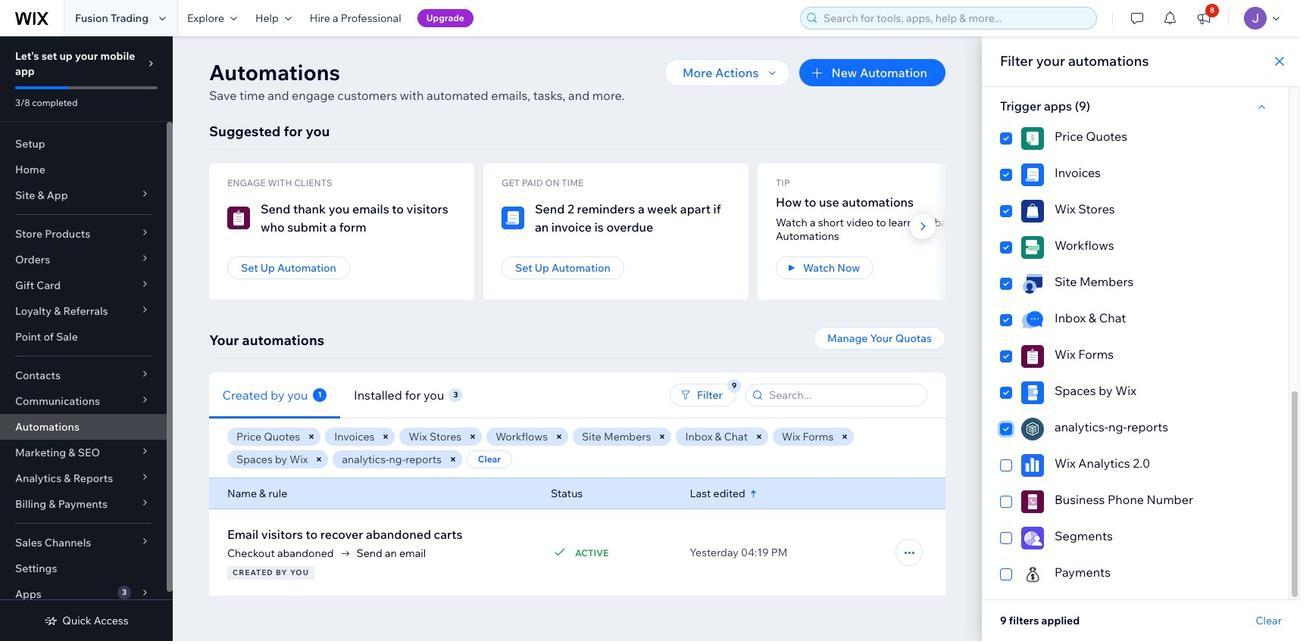 Task type: locate. For each thing, give the bounding box(es) containing it.
sale
[[56, 330, 78, 344]]

inbox & chat
[[1055, 311, 1126, 326], [685, 430, 748, 444]]

forms down inbox & chat option
[[1078, 347, 1114, 362]]

clear
[[478, 454, 501, 465], [1256, 614, 1282, 628]]

set up automation button for an
[[502, 257, 624, 280]]

2 set up automation button from the left
[[502, 257, 624, 280]]

manage your quotas button
[[814, 327, 946, 350]]

set up automation down who
[[241, 261, 336, 275]]

payments
[[58, 498, 108, 511], [1055, 565, 1111, 580]]

1 horizontal spatial ng-
[[1108, 420, 1127, 435]]

inbox down filter button
[[685, 430, 713, 444]]

0 vertical spatial site members
[[1055, 274, 1134, 289]]

to left learn
[[876, 216, 886, 230]]

video
[[846, 216, 874, 230]]

wix forms down search... field
[[782, 430, 834, 444]]

stores down the invoices checkbox
[[1078, 202, 1115, 217]]

upgrade
[[426, 12, 464, 23]]

1 vertical spatial analytics-
[[342, 453, 389, 467]]

your right up
[[75, 49, 98, 63]]

& right billing
[[49, 498, 56, 511]]

filter for filter
[[697, 389, 723, 402]]

0 horizontal spatial set up automation button
[[227, 257, 350, 280]]

3 inside sidebar 'element'
[[122, 588, 127, 598]]

price down created
[[236, 430, 261, 444]]

filter button
[[670, 384, 736, 407]]

site members down "workflows" checkbox
[[1055, 274, 1134, 289]]

0 horizontal spatial set up automation
[[241, 261, 336, 275]]

automations inside tip how to use automations watch a short video to learn the basics of wix automations
[[842, 195, 914, 210]]

created
[[233, 568, 273, 578]]

automations inside automations save time and engage customers with automated emails, tasks, and more.
[[209, 59, 340, 86]]

professional
[[341, 11, 401, 25]]

0 horizontal spatial abandoned
[[277, 547, 334, 561]]

8 button
[[1187, 0, 1221, 36]]

1 horizontal spatial analytics-
[[1055, 420, 1109, 435]]

set up automation button down who
[[227, 257, 350, 280]]

an left email
[[385, 547, 397, 561]]

2 set up automation from the left
[[515, 261, 611, 275]]

2 set from the left
[[515, 261, 532, 275]]

for right installed
[[405, 388, 421, 403]]

the
[[916, 216, 932, 230]]

filter for filter your automations
[[1000, 52, 1033, 70]]

Price Quotes checkbox
[[1000, 127, 1271, 150]]

forms down search... field
[[803, 430, 834, 444]]

send an email
[[357, 547, 426, 561]]

0 vertical spatial quotes
[[1086, 129, 1128, 144]]

price inside checkbox
[[1055, 129, 1083, 144]]

& left seo at the left bottom
[[68, 446, 75, 460]]

0 vertical spatial workflows
[[1055, 238, 1114, 253]]

your inside button
[[870, 332, 893, 346]]

engage
[[227, 177, 266, 189]]

by
[[1099, 383, 1113, 399], [271, 388, 285, 403], [275, 453, 287, 467]]

use
[[819, 195, 839, 210]]

0 horizontal spatial 3
[[122, 588, 127, 598]]

inbox inside inbox & chat option
[[1055, 311, 1086, 326]]

price
[[1055, 129, 1083, 144], [236, 430, 261, 444]]

inbox down site members checkbox
[[1055, 311, 1086, 326]]

point of sale
[[15, 330, 78, 344]]

site inside checkbox
[[1055, 274, 1077, 289]]

1 vertical spatial clear
[[1256, 614, 1282, 628]]

2 horizontal spatial automations
[[776, 230, 839, 243]]

members inside checkbox
[[1080, 274, 1134, 289]]

analytics & reports button
[[0, 466, 167, 492]]

engage with clients
[[227, 177, 332, 189]]

analytics & reports
[[15, 472, 113, 486]]

spaces by wix up rule
[[236, 453, 308, 467]]

a left 'week'
[[638, 202, 645, 217]]

watch left now
[[803, 261, 835, 275]]

get
[[502, 177, 520, 189]]

for for installed
[[405, 388, 421, 403]]

of right basics
[[968, 216, 978, 230]]

1 vertical spatial automations
[[776, 230, 839, 243]]

& left app
[[37, 189, 44, 202]]

set up automation for an
[[515, 261, 611, 275]]

analytics-ng-reports up wix analytics 2.0
[[1055, 420, 1168, 435]]

by
[[276, 568, 288, 578]]

spaces by wix down wix forms option at bottom
[[1055, 383, 1136, 399]]

quotes down (9)
[[1086, 129, 1128, 144]]

automations up video
[[842, 195, 914, 210]]

set for send 2 reminders a week apart if an invoice is overdue
[[515, 261, 532, 275]]

automations up marketing
[[15, 421, 79, 434]]

tab list
[[209, 372, 584, 419]]

filter inside button
[[697, 389, 723, 402]]

quotes down created by you
[[264, 430, 300, 444]]

to left recover
[[306, 527, 318, 543]]

0 vertical spatial stores
[[1078, 202, 1115, 217]]

reports down the "installed for you"
[[405, 453, 442, 467]]

and left more.
[[568, 88, 590, 103]]

3 up access
[[122, 588, 127, 598]]

2 vertical spatial site
[[582, 430, 601, 444]]

Wix Stores checkbox
[[1000, 200, 1271, 223]]

0 horizontal spatial chat
[[724, 430, 748, 444]]

2 horizontal spatial site
[[1055, 274, 1077, 289]]

you left 1
[[288, 388, 308, 403]]

abandoned up send an email
[[366, 527, 431, 543]]

you down engage
[[306, 123, 330, 140]]

analytics-ng-reports
[[1055, 420, 1168, 435], [342, 453, 442, 467]]

reports inside checkbox
[[1127, 420, 1168, 435]]

1 vertical spatial members
[[604, 430, 651, 444]]

automations
[[1068, 52, 1149, 70], [842, 195, 914, 210], [242, 332, 324, 349]]

site members up status
[[582, 430, 651, 444]]

analytics-ng-reports down the "installed for you"
[[342, 453, 442, 467]]

you up form
[[329, 202, 350, 217]]

2 horizontal spatial automations
[[1068, 52, 1149, 70]]

recover
[[320, 527, 363, 543]]

by down wix forms option at bottom
[[1099, 383, 1113, 399]]

0 horizontal spatial payments
[[58, 498, 108, 511]]

list
[[209, 164, 1297, 300]]

1 icon image from the top
[[1021, 273, 1044, 295]]

home link
[[0, 157, 167, 183]]

price down apps
[[1055, 129, 1083, 144]]

of left sale
[[44, 330, 54, 344]]

& left rule
[[259, 487, 266, 501]]

setup
[[15, 137, 45, 151]]

spaces
[[1055, 383, 1096, 399], [236, 453, 273, 467]]

inbox & chat down filter button
[[685, 430, 748, 444]]

1 vertical spatial price quotes
[[236, 430, 300, 444]]

1 horizontal spatial site
[[582, 430, 601, 444]]

pm
[[771, 546, 787, 560]]

icon image for inbox
[[1021, 309, 1044, 332]]

now
[[837, 261, 860, 275]]

2 horizontal spatial send
[[535, 202, 565, 217]]

site
[[15, 189, 35, 202], [1055, 274, 1077, 289], [582, 430, 601, 444]]

0 horizontal spatial an
[[385, 547, 397, 561]]

1 horizontal spatial invoices
[[1055, 165, 1101, 180]]

icon image
[[1021, 273, 1044, 295], [1021, 309, 1044, 332]]

1 vertical spatial ng-
[[389, 453, 405, 467]]

automations up the time at the top of the page
[[209, 59, 340, 86]]

1 horizontal spatial analytics
[[1078, 456, 1130, 471]]

1 horizontal spatial automations
[[842, 195, 914, 210]]

automations up created by you
[[242, 332, 324, 349]]

1 horizontal spatial inbox & chat
[[1055, 311, 1126, 326]]

0 vertical spatial abandoned
[[366, 527, 431, 543]]

set up automation button down invoice
[[502, 257, 624, 280]]

analytics inside checkbox
[[1078, 456, 1130, 471]]

reports down spaces by wix option
[[1127, 420, 1168, 435]]

spaces inside option
[[1055, 383, 1096, 399]]

for down engage
[[284, 123, 303, 140]]

spaces down wix forms option at bottom
[[1055, 383, 1096, 399]]

trigger
[[1000, 98, 1041, 114]]

chat inside option
[[1099, 311, 1126, 326]]

site & app
[[15, 189, 68, 202]]

automation for send 2 reminders a week apart if an invoice is overdue
[[552, 261, 611, 275]]

ng- down spaces by wix option
[[1108, 420, 1127, 435]]

more actions button
[[665, 59, 791, 86]]

0 horizontal spatial analytics
[[15, 472, 62, 486]]

automations link
[[0, 414, 167, 440]]

automations for automations save time and engage customers with automated emails, tasks, and more.
[[209, 59, 340, 86]]

app
[[47, 189, 68, 202]]

watch down how
[[776, 216, 807, 230]]

payments down segments at the bottom of page
[[1055, 565, 1111, 580]]

abandoned up you on the bottom left
[[277, 547, 334, 561]]

tip
[[776, 177, 790, 189]]

Spaces by Wix checkbox
[[1000, 382, 1271, 405]]

apps
[[1044, 98, 1072, 114]]

to right "emails"
[[392, 202, 404, 217]]

category image for wix analytics 2.0
[[1021, 455, 1044, 477]]

1 horizontal spatial reports
[[1127, 420, 1168, 435]]

send down email visitors to recover abandoned carts
[[357, 547, 383, 561]]

0 vertical spatial payments
[[58, 498, 108, 511]]

email
[[227, 527, 259, 543]]

analytics inside popup button
[[15, 472, 62, 486]]

email visitors to recover abandoned carts
[[227, 527, 463, 543]]

automations up (9)
[[1068, 52, 1149, 70]]

spaces by wix
[[1055, 383, 1136, 399], [236, 453, 308, 467]]

2 icon image from the top
[[1021, 309, 1044, 332]]

marketing
[[15, 446, 66, 460]]

created
[[223, 388, 268, 403]]

automation right new in the top of the page
[[860, 65, 927, 80]]

& down filter button
[[715, 430, 722, 444]]

0 vertical spatial invoices
[[1055, 165, 1101, 180]]

chat down site members checkbox
[[1099, 311, 1126, 326]]

wix stores down the invoices checkbox
[[1055, 202, 1115, 217]]

1 horizontal spatial wix forms
[[1055, 347, 1114, 362]]

0 vertical spatial filter
[[1000, 52, 1033, 70]]

set up automation for submit
[[241, 261, 336, 275]]

an inside send 2 reminders a week apart if an invoice is overdue
[[535, 220, 549, 235]]

0 horizontal spatial workflows
[[496, 430, 548, 444]]

1 horizontal spatial an
[[535, 220, 549, 235]]

0 vertical spatial inbox & chat
[[1055, 311, 1126, 326]]

workflows inside checkbox
[[1055, 238, 1114, 253]]

trading
[[111, 11, 149, 25]]

0 horizontal spatial automation
[[277, 261, 336, 275]]

1 horizontal spatial set
[[515, 261, 532, 275]]

1 horizontal spatial clear button
[[1256, 614, 1282, 628]]

inbox & chat inside inbox & chat option
[[1055, 311, 1126, 326]]

2
[[568, 202, 574, 217]]

your up created
[[209, 332, 239, 349]]

0 vertical spatial analytics
[[1078, 456, 1130, 471]]

(9)
[[1075, 98, 1091, 114]]

wix forms down inbox & chat option
[[1055, 347, 1114, 362]]

1 horizontal spatial your
[[1036, 52, 1065, 70]]

1 set from the left
[[241, 261, 258, 275]]

site members
[[1055, 274, 1134, 289], [582, 430, 651, 444]]

analytics-ng-reports inside checkbox
[[1055, 420, 1168, 435]]

1 horizontal spatial analytics-ng-reports
[[1055, 420, 1168, 435]]

email
[[399, 547, 426, 561]]

1 vertical spatial inbox
[[685, 430, 713, 444]]

category image
[[1021, 164, 1044, 186], [502, 207, 524, 230], [1021, 236, 1044, 259], [1021, 382, 1044, 405], [1021, 418, 1044, 441], [1021, 455, 1044, 477], [1021, 491, 1044, 514], [1021, 527, 1044, 550], [1021, 564, 1044, 586]]

abandoned
[[366, 527, 431, 543], [277, 547, 334, 561]]

up for send 2 reminders a week apart if an invoice is overdue
[[535, 261, 549, 275]]

0 horizontal spatial price quotes
[[236, 430, 300, 444]]

0 vertical spatial reports
[[1127, 420, 1168, 435]]

a right hire at the top left
[[333, 11, 338, 25]]

9
[[1000, 614, 1007, 628]]

set up automation down invoice
[[515, 261, 611, 275]]

Payments checkbox
[[1000, 564, 1271, 586]]

loyalty
[[15, 305, 52, 318]]

0 horizontal spatial forms
[[803, 430, 834, 444]]

a left short
[[810, 216, 816, 230]]

1 vertical spatial chat
[[724, 430, 748, 444]]

a
[[333, 11, 338, 25], [638, 202, 645, 217], [810, 216, 816, 230], [330, 220, 336, 235]]

2 up from the left
[[535, 261, 549, 275]]

analytics down marketing
[[15, 472, 62, 486]]

0 horizontal spatial your
[[75, 49, 98, 63]]

send inside send 2 reminders a week apart if an invoice is overdue
[[535, 202, 565, 217]]

0 vertical spatial price
[[1055, 129, 1083, 144]]

quick access button
[[44, 614, 129, 628]]

your up trigger apps (9)
[[1036, 52, 1065, 70]]

ng- down the "installed for you"
[[389, 453, 405, 467]]

invoices
[[1055, 165, 1101, 180], [334, 430, 375, 444]]

0 vertical spatial spaces
[[1055, 383, 1096, 399]]

1 up from the left
[[260, 261, 275, 275]]

a inside send thank you emails to visitors who submit a form
[[330, 220, 336, 235]]

let's set up your mobile app
[[15, 49, 135, 78]]

new automation
[[832, 65, 927, 80]]

& down site members checkbox
[[1089, 311, 1096, 326]]

1 vertical spatial site
[[1055, 274, 1077, 289]]

thank
[[293, 202, 326, 217]]

0 vertical spatial wix forms
[[1055, 347, 1114, 362]]

checkout abandoned
[[227, 547, 334, 561]]

1 horizontal spatial inbox
[[1055, 311, 1086, 326]]

0 vertical spatial spaces by wix
[[1055, 383, 1136, 399]]

0 vertical spatial analytics-
[[1055, 420, 1109, 435]]

new
[[832, 65, 857, 80]]

wix stores down the "installed for you"
[[409, 430, 462, 444]]

inbox & chat down site members checkbox
[[1055, 311, 1126, 326]]

1 set up automation from the left
[[241, 261, 336, 275]]

wix forms inside wix forms option
[[1055, 347, 1114, 362]]

analytics- down installed
[[342, 453, 389, 467]]

0 horizontal spatial clear
[[478, 454, 501, 465]]

send up who
[[261, 202, 291, 217]]

category image for invoices
[[1021, 164, 1044, 186]]

point of sale link
[[0, 324, 167, 350]]

fusion
[[75, 11, 108, 25]]

your left quotas
[[870, 332, 893, 346]]

clients
[[294, 177, 332, 189]]

0 vertical spatial 3
[[453, 390, 458, 400]]

2 horizontal spatial automation
[[860, 65, 927, 80]]

on
[[545, 177, 560, 189]]

you right installed
[[424, 388, 444, 403]]

payments down analytics & reports popup button
[[58, 498, 108, 511]]

gift
[[15, 279, 34, 292]]

automations save time and engage customers with automated emails, tasks, and more.
[[209, 59, 625, 103]]

3 right the "installed for you"
[[453, 390, 458, 400]]

0 horizontal spatial of
[[44, 330, 54, 344]]

up for send thank you emails to visitors who submit a form
[[260, 261, 275, 275]]

filter
[[1000, 52, 1033, 70], [697, 389, 723, 402]]

by inside option
[[1099, 383, 1113, 399]]

stores inside checkbox
[[1078, 202, 1115, 217]]

1 set up automation button from the left
[[227, 257, 350, 280]]

1 vertical spatial payments
[[1055, 565, 1111, 580]]

access
[[94, 614, 129, 628]]

Inbox & Chat checkbox
[[1000, 309, 1271, 332]]

payments inside popup button
[[58, 498, 108, 511]]

watch inside button
[[803, 261, 835, 275]]

invoices down (9)
[[1055, 165, 1101, 180]]

visitors right "emails"
[[407, 202, 448, 217]]

new automation button
[[800, 59, 946, 86]]

2 vertical spatial automations
[[242, 332, 324, 349]]

chat down filter button
[[724, 430, 748, 444]]

inbox
[[1055, 311, 1086, 326], [685, 430, 713, 444]]

0 horizontal spatial wix stores
[[409, 430, 462, 444]]

wix stores
[[1055, 202, 1115, 217], [409, 430, 462, 444]]

get paid on time
[[502, 177, 584, 189]]

send inside send thank you emails to visitors who submit a form
[[261, 202, 291, 217]]

1 horizontal spatial chat
[[1099, 311, 1126, 326]]

automations inside automations link
[[15, 421, 79, 434]]

up
[[59, 49, 73, 63]]

reminders
[[577, 202, 635, 217]]

2 vertical spatial automations
[[15, 421, 79, 434]]

analytics left the 2.0 on the right
[[1078, 456, 1130, 471]]

of inside tip how to use automations watch a short video to learn the basics of wix automations
[[968, 216, 978, 230]]

0 horizontal spatial site
[[15, 189, 35, 202]]

forms inside option
[[1078, 347, 1114, 362]]

price quotes down created by you
[[236, 430, 300, 444]]

automations up watch now button
[[776, 230, 839, 243]]

price quotes down (9)
[[1055, 129, 1128, 144]]

1 horizontal spatial of
[[968, 216, 978, 230]]

products
[[45, 227, 90, 241]]

emails,
[[491, 88, 531, 103]]

analytics- up wix analytics 2.0
[[1055, 420, 1109, 435]]

category image for payments
[[1021, 564, 1044, 586]]

and right the time at the top of the page
[[268, 88, 289, 103]]

1 vertical spatial filter
[[697, 389, 723, 402]]

wix forms
[[1055, 347, 1114, 362], [782, 430, 834, 444]]

watch
[[776, 216, 807, 230], [803, 261, 835, 275]]

loyalty & referrals
[[15, 305, 108, 318]]

0 vertical spatial inbox
[[1055, 311, 1086, 326]]

0 vertical spatial ng-
[[1108, 420, 1127, 435]]

2.0
[[1133, 456, 1150, 471]]

category image for segments
[[1021, 527, 1044, 550]]

spaces up name & rule
[[236, 453, 273, 467]]

0 horizontal spatial invoices
[[334, 430, 375, 444]]

automation down submit in the top of the page
[[277, 261, 336, 275]]

1 vertical spatial analytics-ng-reports
[[342, 453, 442, 467]]

automation down invoice
[[552, 261, 611, 275]]

0 horizontal spatial quotes
[[264, 430, 300, 444]]

1 horizontal spatial quotes
[[1086, 129, 1128, 144]]

wix inside tip how to use automations watch a short video to learn the basics of wix automations
[[980, 216, 999, 230]]

1 vertical spatial for
[[405, 388, 421, 403]]

tab list containing created by you
[[209, 372, 584, 419]]

0 vertical spatial analytics-ng-reports
[[1055, 420, 1168, 435]]

1 horizontal spatial filter
[[1000, 52, 1033, 70]]

0 vertical spatial automations
[[209, 59, 340, 86]]

2 your from the left
[[870, 332, 893, 346]]

contacts button
[[0, 363, 167, 389]]

a left form
[[330, 220, 336, 235]]

0 horizontal spatial price
[[236, 430, 261, 444]]

0 vertical spatial chat
[[1099, 311, 1126, 326]]

wix
[[1055, 202, 1076, 217], [980, 216, 999, 230], [1055, 347, 1076, 362], [1115, 383, 1136, 399], [409, 430, 427, 444], [782, 430, 800, 444], [290, 453, 308, 467], [1055, 456, 1076, 471]]

actions
[[715, 65, 759, 80]]

category image for workflows
[[1021, 236, 1044, 259]]

by up rule
[[275, 453, 287, 467]]

category image for wix forms
[[1021, 346, 1044, 368]]

last
[[690, 487, 711, 501]]

1 horizontal spatial and
[[568, 88, 590, 103]]

price quotes
[[1055, 129, 1128, 144], [236, 430, 300, 444]]

1 vertical spatial 3
[[122, 588, 127, 598]]

1 horizontal spatial abandoned
[[366, 527, 431, 543]]

category image
[[1021, 127, 1044, 150], [1021, 200, 1044, 223], [227, 207, 250, 230], [1021, 346, 1044, 368]]

1 horizontal spatial set up automation button
[[502, 257, 624, 280]]

send left '2'
[[535, 202, 565, 217]]

an left invoice
[[535, 220, 549, 235]]

1 horizontal spatial automations
[[209, 59, 340, 86]]

1 horizontal spatial stores
[[1078, 202, 1115, 217]]

0 horizontal spatial and
[[268, 88, 289, 103]]

1 horizontal spatial set up automation
[[515, 261, 611, 275]]

invoices down installed
[[334, 430, 375, 444]]

0 vertical spatial wix stores
[[1055, 202, 1115, 217]]

1 vertical spatial spaces by wix
[[236, 453, 308, 467]]

home
[[15, 163, 45, 177]]

you inside send thank you emails to visitors who submit a form
[[329, 202, 350, 217]]

stores down the "installed for you"
[[430, 430, 462, 444]]

visitors up checkout abandoned
[[261, 527, 303, 543]]



Task type: describe. For each thing, give the bounding box(es) containing it.
0 horizontal spatial analytics-
[[342, 453, 389, 467]]

business
[[1055, 492, 1105, 508]]

by right created
[[271, 388, 285, 403]]

paid
[[522, 177, 543, 189]]

overdue
[[606, 220, 653, 235]]

basics
[[935, 216, 966, 230]]

visitors inside send thank you emails to visitors who submit a form
[[407, 202, 448, 217]]

quotes inside checkbox
[[1086, 129, 1128, 144]]

short
[[818, 216, 844, 230]]

sales channels
[[15, 536, 91, 550]]

manage
[[827, 332, 868, 346]]

contacts
[[15, 369, 61, 383]]

send for submit
[[261, 202, 291, 217]]

learn
[[889, 216, 913, 230]]

icon image for site
[[1021, 273, 1044, 295]]

0 horizontal spatial ng-
[[389, 453, 405, 467]]

1 vertical spatial an
[[385, 547, 397, 561]]

price quotes inside checkbox
[[1055, 129, 1128, 144]]

view
[[782, 546, 810, 561]]

Workflows checkbox
[[1000, 236, 1271, 259]]

marketing & seo button
[[0, 440, 167, 466]]

filters
[[1009, 614, 1039, 628]]

seo
[[78, 446, 100, 460]]

watch now
[[803, 261, 860, 275]]

1 horizontal spatial send
[[357, 547, 383, 561]]

3/8 completed
[[15, 97, 78, 108]]

1 horizontal spatial clear
[[1256, 614, 1282, 628]]

carts
[[434, 527, 463, 543]]

invoice
[[551, 220, 592, 235]]

billing
[[15, 498, 46, 511]]

category image for analytics-ng-reports
[[1021, 418, 1044, 441]]

spaces by wix inside spaces by wix option
[[1055, 383, 1136, 399]]

created by you
[[223, 388, 308, 403]]

checkout
[[227, 547, 275, 561]]

channels
[[45, 536, 91, 550]]

you
[[290, 568, 309, 578]]

3 inside tab list
[[453, 390, 458, 400]]

1 and from the left
[[268, 88, 289, 103]]

trigger apps (9)
[[1000, 98, 1091, 114]]

category image for spaces by wix
[[1021, 382, 1044, 405]]

Search for tools, apps, help & more... field
[[819, 8, 1092, 29]]

apps
[[15, 588, 41, 602]]

billing & payments
[[15, 498, 108, 511]]

0 horizontal spatial analytics-ng-reports
[[342, 453, 442, 467]]

completed
[[32, 97, 78, 108]]

ng- inside checkbox
[[1108, 420, 1127, 435]]

settings
[[15, 562, 57, 576]]

emails
[[352, 202, 389, 217]]

engage
[[292, 88, 335, 103]]

if
[[713, 202, 721, 217]]

more.
[[592, 88, 625, 103]]

watch inside tip how to use automations watch a short video to learn the basics of wix automations
[[776, 216, 807, 230]]

wix stores inside checkbox
[[1055, 202, 1115, 217]]

yesterday 04:19 pm
[[690, 546, 787, 560]]

more
[[683, 65, 713, 80]]

1 vertical spatial visitors
[[261, 527, 303, 543]]

1 vertical spatial workflows
[[496, 430, 548, 444]]

automations for automations
[[15, 421, 79, 434]]

hire a professional link
[[301, 0, 410, 36]]

0 horizontal spatial reports
[[405, 453, 442, 467]]

you for send
[[329, 202, 350, 217]]

phone
[[1108, 492, 1144, 508]]

1 vertical spatial wix stores
[[409, 430, 462, 444]]

a inside "link"
[[333, 11, 338, 25]]

set for send thank you emails to visitors who submit a form
[[241, 261, 258, 275]]

you for suggested
[[306, 123, 330, 140]]

& right 'loyalty' on the left top of page
[[54, 305, 61, 318]]

Segments checkbox
[[1000, 527, 1271, 550]]

0 vertical spatial automations
[[1068, 52, 1149, 70]]

of inside 'link'
[[44, 330, 54, 344]]

list containing how to use automations
[[209, 164, 1297, 300]]

your automations
[[209, 332, 324, 349]]

to left use
[[805, 195, 816, 210]]

a inside tip how to use automations watch a short video to learn the basics of wix automations
[[810, 216, 816, 230]]

1 vertical spatial wix forms
[[782, 430, 834, 444]]

yesterday
[[690, 546, 739, 560]]

view summary button
[[764, 539, 886, 567]]

your inside let's set up your mobile app
[[75, 49, 98, 63]]

summary
[[813, 546, 868, 561]]

settings link
[[0, 556, 167, 582]]

upgrade button
[[417, 9, 473, 27]]

set up automation button for submit
[[227, 257, 350, 280]]

card
[[37, 279, 61, 292]]

automation for send thank you emails to visitors who submit a form
[[277, 261, 336, 275]]

you for created
[[288, 388, 308, 403]]

Invoices checkbox
[[1000, 164, 1271, 186]]

analytics-ng-reports checkbox
[[1000, 418, 1271, 441]]

& inside 'dropdown button'
[[37, 189, 44, 202]]

submit
[[287, 220, 327, 235]]

loyalty & referrals button
[[0, 299, 167, 324]]

is
[[595, 220, 604, 235]]

send thank you emails to visitors who submit a form
[[261, 202, 448, 235]]

2 and from the left
[[568, 88, 590, 103]]

category image for price quotes
[[1021, 127, 1044, 150]]

analytics- inside the "analytics-ng-reports" checkbox
[[1055, 420, 1109, 435]]

1 vertical spatial site members
[[582, 430, 651, 444]]

setup link
[[0, 131, 167, 157]]

1 vertical spatial price
[[236, 430, 261, 444]]

Wix Forms checkbox
[[1000, 346, 1271, 368]]

invoices inside checkbox
[[1055, 165, 1101, 180]]

help
[[255, 11, 279, 25]]

communications
[[15, 395, 100, 408]]

hire
[[310, 11, 330, 25]]

0 vertical spatial clear
[[478, 454, 501, 465]]

& left reports
[[64, 472, 71, 486]]

time
[[239, 88, 265, 103]]

1 vertical spatial abandoned
[[277, 547, 334, 561]]

view summary
[[782, 546, 868, 561]]

& inside dropdown button
[[68, 446, 75, 460]]

you for installed
[[424, 388, 444, 403]]

1 vertical spatial inbox & chat
[[685, 430, 748, 444]]

edited
[[713, 487, 745, 501]]

quick
[[62, 614, 91, 628]]

automations inside tip how to use automations watch a short video to learn the basics of wix automations
[[776, 230, 839, 243]]

1 vertical spatial stores
[[430, 430, 462, 444]]

sales channels button
[[0, 530, 167, 556]]

for for suggested
[[284, 123, 303, 140]]

tasks,
[[533, 88, 566, 103]]

site inside 'dropdown button'
[[15, 189, 35, 202]]

1 vertical spatial quotes
[[264, 430, 300, 444]]

0 horizontal spatial automations
[[242, 332, 324, 349]]

Business Phone Number checkbox
[[1000, 491, 1271, 514]]

Site Members checkbox
[[1000, 273, 1271, 295]]

who
[[261, 220, 285, 235]]

1
[[318, 390, 322, 400]]

business phone number
[[1055, 492, 1193, 508]]

sidebar element
[[0, 36, 173, 642]]

tip how to use automations watch a short video to learn the basics of wix automations
[[776, 177, 999, 243]]

quick access
[[62, 614, 129, 628]]

1 vertical spatial spaces
[[236, 453, 273, 467]]

last edited
[[690, 487, 745, 501]]

installed for you
[[354, 388, 444, 403]]

send for an
[[535, 202, 565, 217]]

to inside send thank you emails to visitors who submit a form
[[392, 202, 404, 217]]

quotas
[[895, 332, 932, 346]]

payments inside checkbox
[[1055, 565, 1111, 580]]

marketing & seo
[[15, 446, 100, 460]]

automated
[[427, 88, 488, 103]]

apart
[[680, 202, 711, 217]]

number
[[1147, 492, 1193, 508]]

communications button
[[0, 389, 167, 414]]

1 your from the left
[[209, 332, 239, 349]]

site members inside checkbox
[[1055, 274, 1134, 289]]

let's
[[15, 49, 39, 63]]

segments
[[1055, 529, 1113, 544]]

form
[[339, 220, 366, 235]]

hire a professional
[[310, 11, 401, 25]]

category image for send 2 reminders a week apart if an invoice is overdue
[[502, 207, 524, 230]]

& inside option
[[1089, 311, 1096, 326]]

1 vertical spatial clear button
[[1256, 614, 1282, 628]]

category image for wix stores
[[1021, 200, 1044, 223]]

a inside send 2 reminders a week apart if an invoice is overdue
[[638, 202, 645, 217]]

Search... field
[[765, 385, 922, 406]]

category image for send thank you emails to visitors who submit a form
[[227, 207, 250, 230]]

name & rule
[[227, 487, 287, 501]]

help button
[[246, 0, 301, 36]]

category image for business phone number
[[1021, 491, 1044, 514]]

automation inside button
[[860, 65, 927, 80]]

1 vertical spatial invoices
[[334, 430, 375, 444]]

0 vertical spatial clear button
[[467, 451, 512, 469]]

Wix Analytics 2.0 checkbox
[[1000, 455, 1271, 477]]

0 horizontal spatial members
[[604, 430, 651, 444]]



Task type: vqa. For each thing, say whether or not it's contained in the screenshot.
rightmost of
yes



